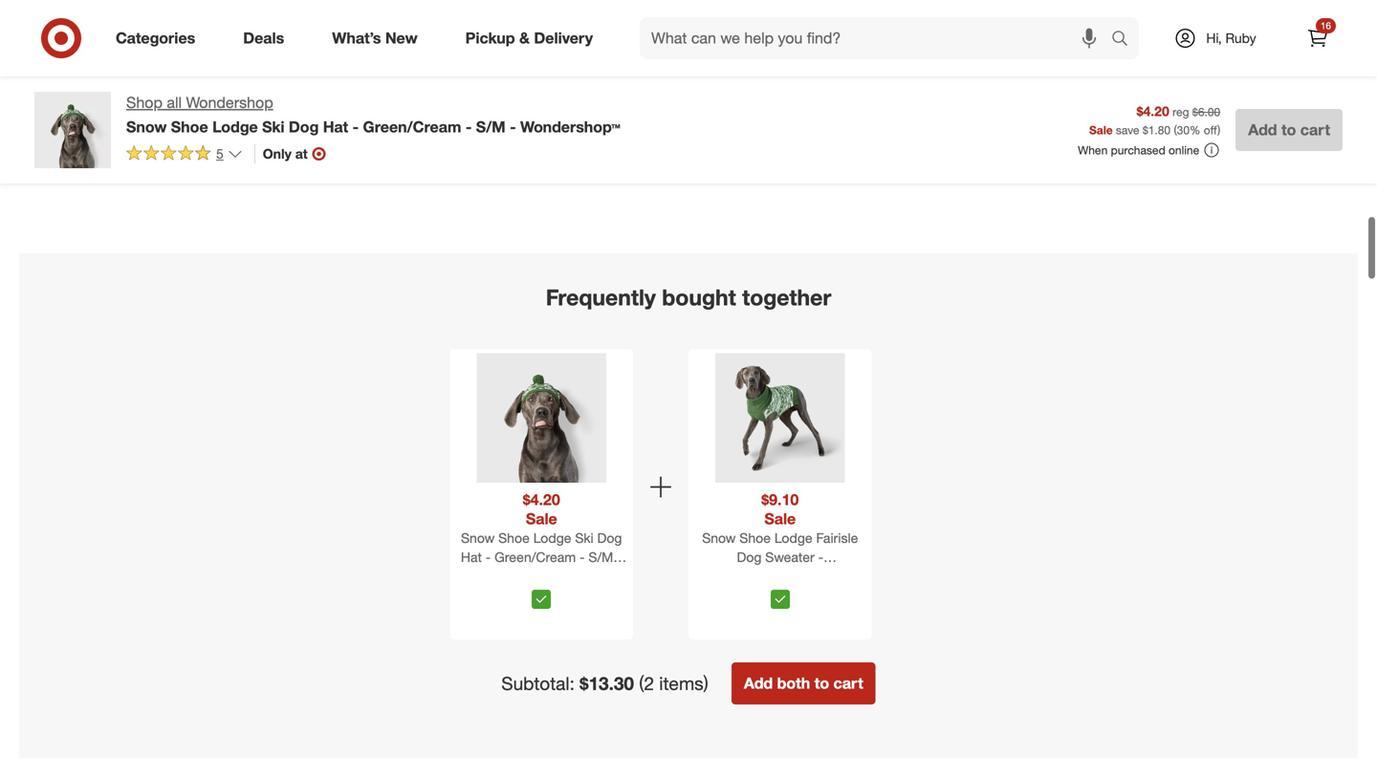 Task type: vqa. For each thing, say whether or not it's contained in the screenshot.
2nd Change Store button from the top of the page
no



Task type: describe. For each thing, give the bounding box(es) containing it.
& inside halloween flower dog headwear - s/m - hyde & eek! boutique™
[[1168, 59, 1176, 76]]

s/m inside $6.00 ski knit tassel dog hat - s/m - wondershop™
[[436, 59, 461, 76]]

$4.20 reg $6.00 sale save $ 1.80 ( 30 % off )
[[1090, 103, 1221, 137]]

brown
[[1329, 59, 1367, 76]]

cart inside $4.20 reg $6.00 sale snow shoe lodge ski dog hat - green/cream - l/xl - wondershop™ add to cart
[[94, 112, 116, 127]]

$4.20 for $4.20 reg $6.00 sale save $ 1.80 ( 30 % off )
[[1137, 103, 1170, 120]]

what's new link
[[316, 17, 442, 59]]

image of snow shoe lodge ski dog hat - green/cream - s/m - wondershop™ image
[[34, 92, 111, 168]]

subtotal:
[[501, 673, 575, 695]]

with
[[697, 42, 722, 59]]

shoe inside $4.20 reg $6.00 sale snow shoe lodge ski dog hat - green/cream - l/xl - wondershop™ add to cart
[[83, 57, 115, 73]]

wondershop™ inside $4.20 reg $6.00 sale snow shoe lodge ski dog hat - green/cream - l/xl - wondershop™ add to cart
[[86, 90, 169, 107]]

what's new
[[332, 29, 418, 47]]

$9.10 sale snow shoe lodge fairisle dog sweater - green/cream - m - wondershop™
[[702, 491, 858, 604]]

add to cart button for snow shoe lodge ski dog hat - green/cream - l/xl - wondershop™
[[46, 104, 125, 135]]

shoe inside $9.10 sale snow shoe lodge fairisle dog sweater - green/cream - m - wondershop™
[[740, 530, 771, 547]]

sale inside $4.20 reg $6.00 sale snow shoe lodge ski dog hat - green/cream - l/xl - wondershop™ add to cart
[[97, 42, 119, 57]]

hat inside $6.00 ski knit tassel dog hat - s/m - wondershop™
[[555, 42, 576, 59]]

when
[[1078, 143, 1108, 157]]

add for add to cart button corresponding to the worthy dog sock monkey knit hat - brown - s
[[1225, 112, 1247, 127]]

wondershop™ inside $4.20 sale snow shoe lodge ski dog hat - green/cream - s/m - wondershop™
[[500, 568, 583, 585]]

hat inside 'shop all wondershop snow shoe lodge ski dog hat - green/cream - s/m - wondershop™'
[[323, 118, 348, 136]]

wondershop™ inside $9.10 sale snow shoe lodge fairisle dog sweater - green/cream - m - wondershop™
[[739, 587, 822, 604]]

30
[[1177, 123, 1190, 137]]

lodge inside $5.60 reg $8.00 snow shoe lodge buffalo plaid trapper dog hat - s/m - wondershop™ add to cart
[[313, 57, 351, 73]]

5 link
[[126, 144, 243, 166]]

green/cream inside 'shop all wondershop snow shoe lodge ski dog hat - green/cream - s/m - wondershop™'
[[363, 118, 461, 136]]

add to cart button for ski knit tassel dog hat - s/m - wondershop™
[[436, 104, 515, 135]]

worthy
[[1243, 42, 1285, 59]]

wondershop™ inside '$3.50 reg gingerbread playhouse cat headwear knit hat - wondershop™'
[[826, 90, 910, 107]]

shoe inside 'shop all wondershop snow shoe lodge ski dog hat - green/cream - s/m - wondershop™'
[[171, 118, 208, 136]]

$4.20 sale snow shoe lodge ski dog hat - green/cream - s/m - wondershop™
[[461, 491, 622, 585]]

both
[[777, 675, 811, 693]]

add to cart button for snow shoe lodge buffalo plaid trapper dog hat - s/m - wondershop™
[[241, 104, 320, 135]]

ski inside $4.20 reg $6.00 sale snow shoe lodge ski dog hat - green/cream - l/xl - wondershop™ add to cart
[[160, 57, 178, 73]]

trapper
[[275, 73, 320, 90]]

fairisle
[[816, 530, 858, 547]]

s/m inside $6.00 nordic ski with pom pom dog hat - s/m - wondershop™
[[694, 59, 718, 76]]

1.80
[[1149, 123, 1171, 137]]

flower
[[1088, 42, 1128, 59]]

$
[[1143, 123, 1149, 137]]

snow shoe lodge ski dog hat - green/cream - s/m - wondershop™ image
[[477, 353, 607, 483]]

)
[[1218, 123, 1221, 137]]

add to cart button for halloween flower dog headwear - s/m - hyde & eek! boutique™
[[1022, 104, 1100, 135]]

add to cart for ski knit tassel dog hat - s/m - wondershop™
[[445, 112, 506, 127]]

$4.20 reg $6.00 sale snow shoe lodge ski dog hat - green/cream - l/xl - wondershop™ add to cart
[[46, 26, 198, 127]]

hat inside $5.60 reg $8.00 snow shoe lodge buffalo plaid trapper dog hat - s/m - wondershop™ add to cart
[[352, 73, 373, 90]]

snow inside $4.20 reg $6.00 sale snow shoe lodge ski dog hat - green/cream - l/xl - wondershop™ add to cart
[[46, 57, 80, 73]]

snow shoe lodge ski dog hat - green/cream - s/m - wondershop™ link
[[454, 529, 629, 585]]

halloween flower dog headwear - s/m - hyde & eek! boutique™
[[1022, 42, 1176, 93]]

16 link
[[1297, 17, 1339, 59]]

frequently bought together
[[546, 284, 832, 311]]

add to cart button for the worthy dog sock monkey knit hat - brown - s
[[1217, 104, 1296, 135]]

lodge inside $4.20 reg $6.00 sale snow shoe lodge ski dog hat - green/cream - l/xl - wondershop™ add to cart
[[118, 57, 156, 73]]

hat inside '$3.50 reg gingerbread playhouse cat headwear knit hat - wondershop™'
[[943, 73, 964, 90]]

s/m inside halloween flower dog headwear - s/m - hyde & eek! boutique™
[[1095, 59, 1120, 76]]

s/m inside 'shop all wondershop snow shoe lodge ski dog hat - green/cream - s/m - wondershop™'
[[476, 118, 506, 136]]

headwear inside '$3.50 reg gingerbread playhouse cat headwear knit hat - wondershop™'
[[851, 73, 912, 90]]

add to cart for halloween flower dog headwear - s/m - hyde & eek! boutique™
[[1030, 112, 1092, 127]]

to inside $5.60 reg $8.00 snow shoe lodge buffalo plaid trapper dog hat - s/m - wondershop™ add to cart
[[275, 112, 286, 127]]

items)
[[659, 673, 709, 695]]

green/cream inside $4.20 sale snow shoe lodge ski dog hat - green/cream - s/m - wondershop™
[[495, 549, 576, 566]]

$4.20 for $4.20 sale snow shoe lodge ski dog hat - green/cream - s/m - wondershop™
[[523, 491, 560, 510]]

at
[[295, 145, 308, 162]]

ski inside $6.00 nordic ski with pom pom dog hat - s/m - wondershop™
[[675, 42, 693, 59]]

deals
[[243, 29, 284, 47]]

shop all wondershop snow shoe lodge ski dog hat - green/cream - s/m - wondershop™
[[126, 93, 621, 136]]

ski inside $4.20 sale snow shoe lodge ski dog hat - green/cream - s/m - wondershop™
[[575, 530, 594, 547]]

frequently
[[546, 284, 656, 311]]

$20.50
[[1217, 26, 1257, 42]]

together
[[742, 284, 832, 311]]

delivery
[[534, 29, 593, 47]]

2 pom from the left
[[757, 42, 784, 59]]

dog inside $6.00 nordic ski with pom pom dog hat - s/m - wondershop™
[[631, 59, 656, 76]]

purchased
[[1111, 143, 1166, 157]]

$6.00 ski knit tassel dog hat - s/m - wondershop™
[[436, 26, 585, 76]]

cat
[[826, 73, 847, 90]]

when purchased online
[[1078, 143, 1200, 157]]

reg for snow
[[46, 42, 63, 57]]

shoe inside $5.60 reg $8.00 snow shoe lodge buffalo plaid trapper dog hat - s/m - wondershop™ add to cart
[[278, 57, 310, 73]]

$20.50 the worthy dog sock monkey knit hat - brown - s
[[1217, 26, 1367, 93]]

hyde
[[1133, 59, 1164, 76]]

snow inside $9.10 sale snow shoe lodge fairisle dog sweater - green/cream - m - wondershop™
[[702, 530, 736, 547]]

$3.50
[[826, 26, 859, 42]]

eek!
[[1022, 76, 1050, 93]]

all
[[167, 93, 182, 112]]

$8.00
[[261, 42, 289, 57]]

1 pom from the left
[[726, 42, 753, 59]]

halloween
[[1022, 42, 1084, 59]]

only at
[[263, 145, 308, 162]]

search
[[1103, 31, 1149, 49]]

lodge inside $4.20 sale snow shoe lodge ski dog hat - green/cream - s/m - wondershop™
[[533, 530, 571, 547]]

lodge inside 'shop all wondershop snow shoe lodge ski dog hat - green/cream - s/m - wondershop™'
[[212, 118, 258, 136]]

to inside $4.20 reg $6.00 sale snow shoe lodge ski dog hat - green/cream - l/xl - wondershop™ add to cart
[[79, 112, 91, 127]]

pickup & delivery link
[[449, 17, 617, 59]]

snow shoe lodge fairisle dog sweater - green/cream - m - wondershop™ link
[[693, 529, 868, 604]]

$6.00 inside $4.20 reg $6.00 sale snow shoe lodge ski dog hat - green/cream - l/xl - wondershop™ add to cart
[[66, 42, 94, 57]]

knit inside $6.00 ski knit tassel dog hat - s/m - wondershop™
[[458, 42, 482, 59]]

the
[[1217, 42, 1239, 59]]

pickup & delivery
[[466, 29, 593, 47]]

snow inside $5.60 reg $8.00 snow shoe lodge buffalo plaid trapper dog hat - s/m - wondershop™ add to cart
[[241, 57, 275, 73]]

hat inside $4.20 reg $6.00 sale snow shoe lodge ski dog hat - green/cream - l/xl - wondershop™ add to cart
[[74, 73, 96, 90]]

hi, ruby
[[1207, 30, 1257, 46]]

dog inside halloween flower dog headwear - s/m - hyde & eek! boutique™
[[1131, 42, 1156, 59]]

reg for shoe
[[241, 42, 258, 57]]

cart inside $5.60 reg $8.00 snow shoe lodge buffalo plaid trapper dog hat - s/m - wondershop™ add to cart
[[289, 112, 311, 127]]

playhouse
[[905, 57, 967, 73]]

what's
[[332, 29, 381, 47]]

off
[[1204, 123, 1218, 137]]

$9.10
[[762, 491, 799, 510]]

halloween flower dog headwear - s/m - hyde & eek! boutique™ link
[[1022, 0, 1179, 93]]

add for add to cart button on the right of )
[[1249, 121, 1278, 139]]

(
[[1174, 123, 1177, 137]]

only
[[263, 145, 292, 162]]



Task type: locate. For each thing, give the bounding box(es) containing it.
& right the pickup
[[519, 29, 530, 47]]

save
[[1116, 123, 1140, 137]]

None checkbox
[[771, 590, 790, 609]]

add to cart button down boutique™
[[1022, 104, 1100, 135]]

$4.20 up the l/xl
[[46, 26, 79, 42]]

knit inside the $20.50 the worthy dog sock monkey knit hat - brown - s
[[1268, 59, 1291, 76]]

plaid
[[241, 73, 271, 90]]

$3.50 reg gingerbread playhouse cat headwear knit hat - wondershop™
[[826, 26, 973, 107]]

dog
[[526, 42, 551, 59], [1131, 42, 1156, 59], [1289, 42, 1314, 59], [631, 59, 656, 76], [46, 73, 71, 90], [323, 73, 348, 90], [289, 118, 319, 136], [597, 530, 622, 547], [737, 549, 762, 566]]

(2
[[639, 673, 654, 695]]

dog inside the $20.50 the worthy dog sock monkey knit hat - brown - s
[[1289, 42, 1314, 59]]

ski inside $6.00 ski knit tassel dog hat - s/m - wondershop™
[[436, 42, 455, 59]]

$4.20
[[46, 26, 79, 42], [1137, 103, 1170, 120], [523, 491, 560, 510]]

$4.20 inside $4.20 reg $6.00 sale snow shoe lodge ski dog hat - green/cream - l/xl - wondershop™ add to cart
[[46, 26, 79, 42]]

$6.00 inside $6.00 ski knit tassel dog hat - s/m - wondershop™
[[436, 26, 469, 42]]

dog inside $5.60 reg $8.00 snow shoe lodge buffalo plaid trapper dog hat - s/m - wondershop™ add to cart
[[323, 73, 348, 90]]

shop
[[126, 93, 163, 112]]

- inside '$3.50 reg gingerbread playhouse cat headwear knit hat - wondershop™'
[[968, 73, 973, 90]]

to
[[79, 112, 91, 127], [275, 112, 286, 127], [470, 112, 481, 127], [1055, 112, 1066, 127], [1250, 112, 1261, 127], [1282, 121, 1297, 139], [815, 675, 829, 693]]

gingerbread
[[826, 57, 902, 73]]

add to cart button left shop
[[46, 104, 125, 135]]

2 vertical spatial $4.20
[[523, 491, 560, 510]]

knit for the worthy dog sock monkey knit hat - brown - s
[[1268, 59, 1291, 76]]

add for halloween flower dog headwear - s/m - hyde & eek! boutique™'s add to cart button
[[1030, 112, 1052, 127]]

add inside $4.20 reg $6.00 sale snow shoe lodge ski dog hat - green/cream - l/xl - wondershop™ add to cart
[[55, 112, 76, 127]]

add to cart button up the only
[[241, 104, 320, 135]]

What can we help you find? suggestions appear below search field
[[640, 17, 1116, 59]]

headwear inside halloween flower dog headwear - s/m - hyde & eek! boutique™
[[1022, 59, 1083, 76]]

reg up 30
[[1173, 105, 1190, 119]]

wondershop™ inside $6.00 nordic ski with pom pom dog hat - s/m - wondershop™
[[631, 76, 715, 93]]

s/m
[[436, 59, 461, 76], [694, 59, 718, 76], [1095, 59, 1120, 76], [241, 90, 266, 107], [476, 118, 506, 136], [589, 549, 613, 566]]

wondershop™ inside $6.00 ski knit tassel dog hat - s/m - wondershop™
[[474, 59, 557, 76]]

nordic
[[631, 42, 671, 59]]

reg
[[46, 42, 63, 57], [241, 42, 258, 57], [826, 42, 843, 57], [1173, 105, 1190, 119]]

reg for cat
[[826, 42, 843, 57]]

s
[[1226, 76, 1234, 93]]

hi,
[[1207, 30, 1222, 46]]

add for add both to cart button
[[744, 675, 773, 693]]

0 vertical spatial &
[[519, 29, 530, 47]]

green/cream inside $9.10 sale snow shoe lodge fairisle dog sweater - green/cream - m - wondershop™
[[723, 568, 804, 585]]

snow shoe lodge fairisle dog sweater - green/cream - m - wondershop™ image
[[715, 353, 845, 483]]

tassel
[[486, 42, 522, 59]]

reg left $8.00
[[241, 42, 258, 57]]

$6.00 inside $6.00 nordic ski with pom pom dog hat - s/m - wondershop™
[[631, 26, 664, 42]]

dog inside $9.10 sale snow shoe lodge fairisle dog sweater - green/cream - m - wondershop™
[[737, 549, 762, 566]]

add to cart button right )
[[1236, 109, 1343, 151]]

0 horizontal spatial knit
[[458, 42, 482, 59]]

sock
[[1318, 42, 1348, 59]]

$4.20 for $4.20 reg $6.00 sale snow shoe lodge ski dog hat - green/cream - l/xl - wondershop™ add to cart
[[46, 26, 79, 42]]

%
[[1190, 123, 1201, 137]]

reg inside "$4.20 reg $6.00 sale save $ 1.80 ( 30 % off )"
[[1173, 105, 1190, 119]]

ruby
[[1226, 30, 1257, 46]]

add both to cart button
[[732, 663, 876, 705]]

sweater
[[766, 549, 815, 566]]

dog inside $4.20 sale snow shoe lodge ski dog hat - green/cream - s/m - wondershop™
[[597, 530, 622, 547]]

hat inside $6.00 nordic ski with pom pom dog hat - s/m - wondershop™
[[660, 59, 681, 76]]

sale inside "$4.20 reg $6.00 sale save $ 1.80 ( 30 % off )"
[[1090, 123, 1113, 137]]

green/cream
[[108, 73, 190, 90], [363, 118, 461, 136], [495, 549, 576, 566], [723, 568, 804, 585]]

green/cream inside $4.20 reg $6.00 sale snow shoe lodge ski dog hat - green/cream - l/xl - wondershop™ add to cart
[[108, 73, 190, 90]]

0 horizontal spatial headwear
[[851, 73, 912, 90]]

s/m inside $5.60 reg $8.00 snow shoe lodge buffalo plaid trapper dog hat - s/m - wondershop™ add to cart
[[241, 90, 266, 107]]

lodge inside $9.10 sale snow shoe lodge fairisle dog sweater - green/cream - m - wondershop™
[[775, 530, 813, 547]]

categories link
[[99, 17, 219, 59]]

0 vertical spatial $4.20
[[46, 26, 79, 42]]

pom
[[726, 42, 753, 59], [757, 42, 784, 59]]

knit inside '$3.50 reg gingerbread playhouse cat headwear knit hat - wondershop™'
[[916, 73, 939, 90]]

1 horizontal spatial headwear
[[1022, 59, 1083, 76]]

$6.00 inside "$4.20 reg $6.00 sale save $ 1.80 ( 30 % off )"
[[1193, 105, 1221, 119]]

knit
[[458, 42, 482, 59], [1268, 59, 1291, 76], [916, 73, 939, 90]]

knit left 'tassel'
[[458, 42, 482, 59]]

m
[[817, 568, 829, 585]]

reg inside $4.20 reg $6.00 sale snow shoe lodge ski dog hat - green/cream - l/xl - wondershop™ add to cart
[[46, 42, 63, 57]]

dog inside $6.00 ski knit tassel dog hat - s/m - wondershop™
[[526, 42, 551, 59]]

subtotal: $13.30 (2 items)
[[501, 673, 709, 695]]

& right hyde
[[1168, 59, 1176, 76]]

hat inside $4.20 sale snow shoe lodge ski dog hat - green/cream - s/m - wondershop™
[[461, 549, 482, 566]]

bought
[[662, 284, 736, 311]]

ski
[[436, 42, 455, 59], [675, 42, 693, 59], [160, 57, 178, 73], [262, 118, 285, 136], [575, 530, 594, 547]]

$13.30
[[580, 673, 634, 695]]

$6.00 up off
[[1193, 105, 1221, 119]]

$4.20 inside "$4.20 reg $6.00 sale save $ 1.80 ( 30 % off )"
[[1137, 103, 1170, 120]]

$4.20 up "1.80"
[[1137, 103, 1170, 120]]

add
[[55, 112, 76, 127], [250, 112, 271, 127], [445, 112, 467, 127], [1030, 112, 1052, 127], [1225, 112, 1247, 127], [1249, 121, 1278, 139], [744, 675, 773, 693]]

&
[[519, 29, 530, 47], [1168, 59, 1176, 76]]

snow inside 'shop all wondershop snow shoe lodge ski dog hat - green/cream - s/m - wondershop™'
[[126, 118, 167, 136]]

add to cart button down 'tassel'
[[436, 104, 515, 135]]

$6.00 right 'new'
[[436, 26, 469, 42]]

dog inside 'shop all wondershop snow shoe lodge ski dog hat - green/cream - s/m - wondershop™'
[[289, 118, 319, 136]]

wondershop™ inside $5.60 reg $8.00 snow shoe lodge buffalo plaid trapper dog hat - s/m - wondershop™ add to cart
[[278, 90, 362, 107]]

wondershop
[[186, 93, 273, 112]]

reg inside $5.60 reg $8.00 snow shoe lodge buffalo plaid trapper dog hat - s/m - wondershop™ add to cart
[[241, 42, 258, 57]]

headwear
[[1022, 59, 1083, 76], [851, 73, 912, 90]]

2 horizontal spatial knit
[[1268, 59, 1291, 76]]

cart
[[94, 112, 116, 127], [289, 112, 311, 127], [484, 112, 506, 127], [1069, 112, 1092, 127], [1265, 112, 1287, 127], [1301, 121, 1331, 139], [834, 675, 864, 693]]

16
[[1321, 20, 1332, 32]]

add to cart button down s
[[1217, 104, 1296, 135]]

pickup
[[466, 29, 515, 47]]

sale inside $4.20 sale snow shoe lodge ski dog hat - green/cream - s/m - wondershop™
[[526, 510, 557, 529]]

$6.00 up the l/xl
[[66, 42, 94, 57]]

1 horizontal spatial knit
[[916, 73, 939, 90]]

search button
[[1103, 17, 1149, 63]]

None checkbox
[[532, 590, 551, 609]]

$5.60
[[241, 26, 274, 42]]

add for ski knit tassel dog hat - s/m - wondershop™ add to cart button
[[445, 112, 467, 127]]

add both to cart
[[744, 675, 864, 693]]

shoe
[[83, 57, 115, 73], [278, 57, 310, 73], [171, 118, 208, 136], [498, 530, 530, 547], [740, 530, 771, 547]]

2 horizontal spatial $4.20
[[1137, 103, 1170, 120]]

monkey
[[1217, 59, 1264, 76]]

0 horizontal spatial $4.20
[[46, 26, 79, 42]]

$5.60 reg $8.00 snow shoe lodge buffalo plaid trapper dog hat - s/m - wondershop™ add to cart
[[241, 26, 397, 127]]

lodge
[[118, 57, 156, 73], [313, 57, 351, 73], [212, 118, 258, 136], [533, 530, 571, 547], [775, 530, 813, 547]]

1 vertical spatial $4.20
[[1137, 103, 1170, 120]]

hat
[[555, 42, 576, 59], [660, 59, 681, 76], [1295, 59, 1316, 76], [74, 73, 96, 90], [352, 73, 373, 90], [943, 73, 964, 90], [323, 118, 348, 136], [461, 549, 482, 566]]

add to cart for the worthy dog sock monkey knit hat - brown - s
[[1225, 112, 1287, 127]]

1 horizontal spatial $4.20
[[523, 491, 560, 510]]

0 horizontal spatial pom
[[726, 42, 753, 59]]

categories
[[116, 29, 195, 47]]

hat inside the $20.50 the worthy dog sock monkey knit hat - brown - s
[[1295, 59, 1316, 76]]

ski inside 'shop all wondershop snow shoe lodge ski dog hat - green/cream - s/m - wondershop™'
[[262, 118, 285, 136]]

add to cart
[[445, 112, 506, 127], [1030, 112, 1092, 127], [1225, 112, 1287, 127], [1249, 121, 1331, 139]]

snow inside $4.20 sale snow shoe lodge ski dog hat - green/cream - s/m - wondershop™
[[461, 530, 495, 547]]

l/xl
[[46, 90, 73, 107]]

knit for gingerbread playhouse cat headwear knit hat - wondershop™
[[916, 73, 939, 90]]

add inside $5.60 reg $8.00 snow shoe lodge buffalo plaid trapper dog hat - s/m - wondershop™ add to cart
[[250, 112, 271, 127]]

$4.20 up the snow shoe lodge ski dog hat - green/cream - s/m - wondershop™ 'link'
[[523, 491, 560, 510]]

reg inside '$3.50 reg gingerbread playhouse cat headwear knit hat - wondershop™'
[[826, 42, 843, 57]]

boutique™
[[1054, 76, 1116, 93]]

shoe inside $4.20 sale snow shoe lodge ski dog hat - green/cream - s/m - wondershop™
[[498, 530, 530, 547]]

wondershop™ inside 'shop all wondershop snow shoe lodge ski dog hat - green/cream - s/m - wondershop™'
[[520, 118, 621, 136]]

new
[[385, 29, 418, 47]]

reg up the cat
[[826, 42, 843, 57]]

1 vertical spatial &
[[1168, 59, 1176, 76]]

5
[[216, 145, 224, 162]]

wondershop™
[[474, 59, 557, 76], [631, 76, 715, 93], [86, 90, 169, 107], [278, 90, 362, 107], [826, 90, 910, 107], [520, 118, 621, 136], [500, 568, 583, 585], [739, 587, 822, 604]]

reg for save
[[1173, 105, 1190, 119]]

s/m inside $4.20 sale snow shoe lodge ski dog hat - green/cream - s/m - wondershop™
[[589, 549, 613, 566]]

0 horizontal spatial &
[[519, 29, 530, 47]]

reg up the l/xl
[[46, 42, 63, 57]]

$6.00 nordic ski with pom pom dog hat - s/m - wondershop™
[[631, 26, 784, 93]]

buffalo
[[355, 57, 397, 73]]

dog inside $4.20 reg $6.00 sale snow shoe lodge ski dog hat - green/cream - l/xl - wondershop™ add to cart
[[46, 73, 71, 90]]

1 horizontal spatial &
[[1168, 59, 1176, 76]]

$6.00
[[436, 26, 469, 42], [631, 26, 664, 42], [66, 42, 94, 57], [1193, 105, 1221, 119]]

sale inside $9.10 sale snow shoe lodge fairisle dog sweater - green/cream - m - wondershop™
[[765, 510, 796, 529]]

-
[[579, 42, 585, 59], [465, 59, 470, 76], [685, 59, 690, 76], [722, 59, 727, 76], [1086, 59, 1092, 76], [1124, 59, 1129, 76], [1320, 59, 1325, 76], [99, 73, 104, 90], [193, 73, 198, 90], [377, 73, 382, 90], [968, 73, 973, 90], [1217, 76, 1222, 93], [77, 90, 82, 107], [270, 90, 275, 107], [353, 118, 359, 136], [466, 118, 472, 136], [510, 118, 516, 136], [486, 549, 491, 566], [580, 549, 585, 566], [617, 549, 622, 566], [818, 549, 824, 566], [808, 568, 813, 585], [832, 568, 838, 585]]

knit right monkey
[[1268, 59, 1291, 76]]

1 horizontal spatial pom
[[757, 42, 784, 59]]

online
[[1169, 143, 1200, 157]]

$6.00 left the with
[[631, 26, 664, 42]]

knit right gingerbread
[[916, 73, 939, 90]]

deals link
[[227, 17, 308, 59]]

$4.20 inside $4.20 sale snow shoe lodge ski dog hat - green/cream - s/m - wondershop™
[[523, 491, 560, 510]]



